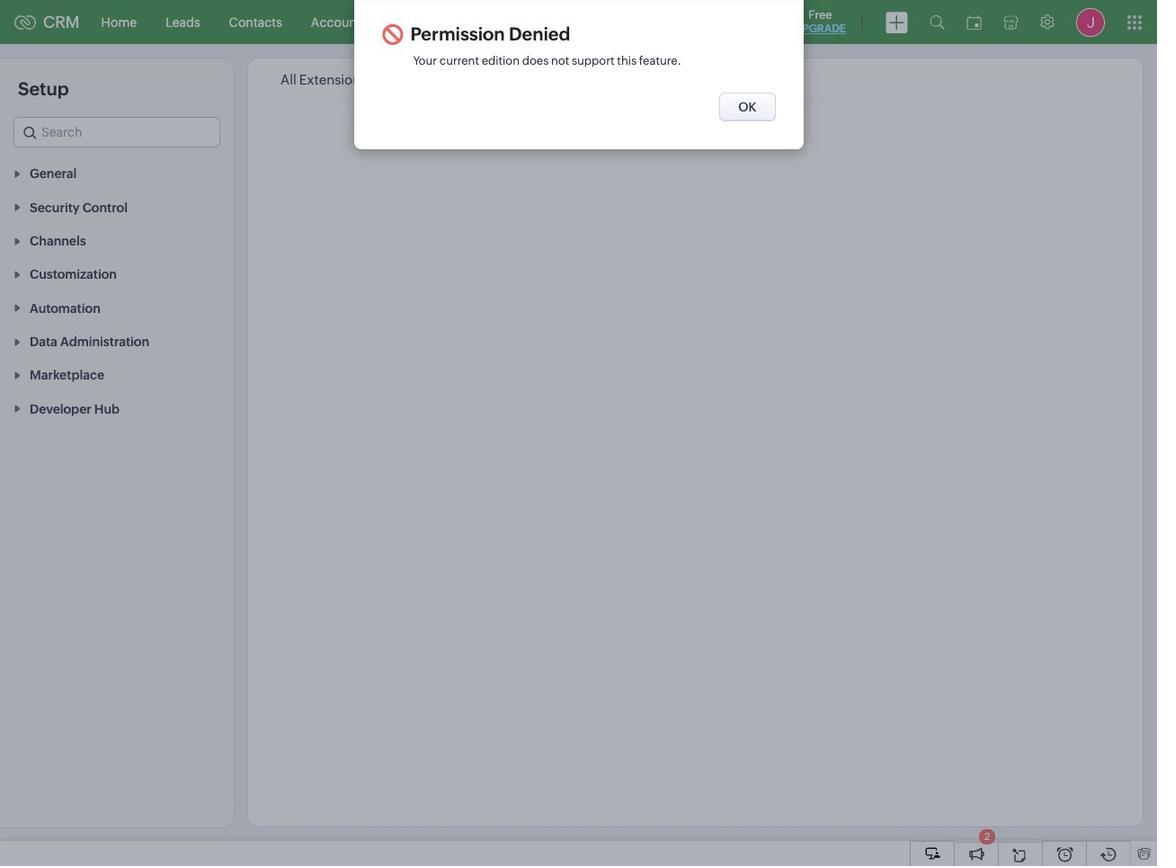 Task type: locate. For each thing, give the bounding box(es) containing it.
calendar image
[[967, 15, 982, 29]]

logo image
[[14, 15, 36, 29]]

profile image
[[1077, 8, 1106, 36]]

create menu element
[[875, 0, 919, 44]]



Task type: vqa. For each thing, say whether or not it's contained in the screenshot.
Create Menu Element
yes



Task type: describe. For each thing, give the bounding box(es) containing it.
search image
[[930, 14, 945, 30]]

profile element
[[1066, 0, 1116, 44]]

search element
[[919, 0, 956, 44]]

create menu image
[[886, 11, 909, 33]]



